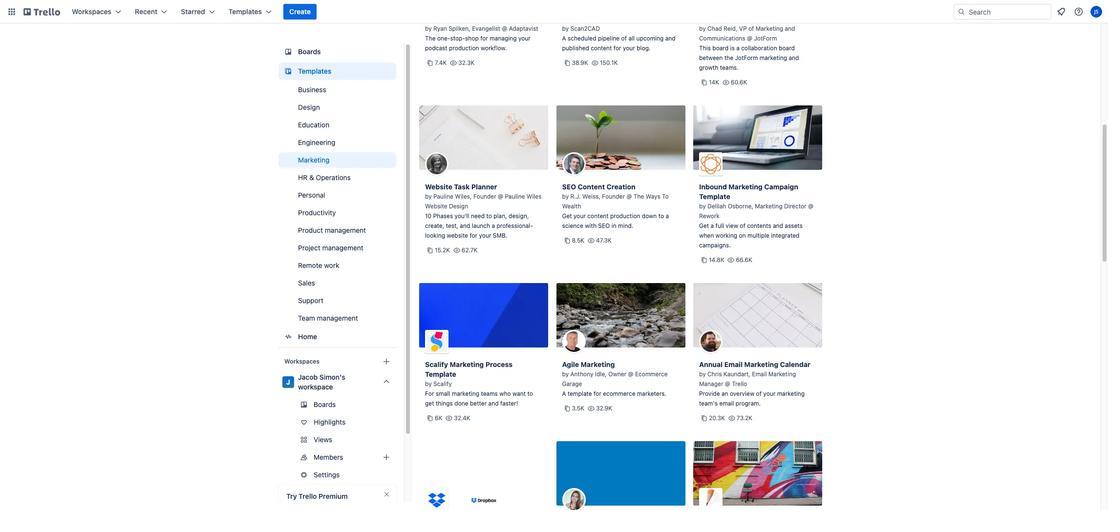 Task type: vqa. For each thing, say whether or not it's contained in the screenshot.
on
yes



Task type: describe. For each thing, give the bounding box(es) containing it.
and inside the scalify marketing process template by scalify for small marketing teams who want to get things done better and faster!
[[489, 400, 499, 408]]

trello inside annual email marketing calendar by chris kaundart, email marketing manager @ trello provide an overview of your marketing team's email program.
[[732, 381, 747, 388]]

founder for creation
[[602, 193, 625, 200]]

an
[[722, 391, 729, 398]]

14.8k
[[709, 257, 725, 264]]

members
[[314, 454, 343, 462]]

highlights link
[[279, 415, 396, 431]]

marketing requests by chad reid, vp of marketing and communications @ jotform this board is a collaboration board between the jotform marketing and growth teams.
[[699, 15, 799, 71]]

0 vertical spatial design
[[298, 103, 320, 111]]

on
[[739, 232, 746, 239]]

podcast workflow template by ryan spilken, evangelist @ adaptavist the one-stop-shop for managing your podcast production workflow.
[[425, 15, 538, 52]]

try trello premium
[[286, 493, 348, 501]]

adaptavist
[[509, 25, 538, 32]]

create a workspace image
[[381, 356, 392, 368]]

get
[[425, 400, 434, 408]]

mind.
[[618, 222, 634, 230]]

content for blog
[[579, 15, 606, 23]]

annual email marketing calendar by chris kaundart, email marketing manager @ trello provide an overview of your marketing team's email program.
[[699, 361, 811, 408]]

email
[[720, 400, 734, 408]]

planner
[[472, 183, 497, 191]]

1 horizontal spatial seo
[[598, 222, 610, 230]]

management for team management
[[317, 314, 358, 323]]

plan,
[[494, 213, 507, 220]]

@ inside inbound marketing campaign template by delilah osborne, marketing director @ rework get a full view of contents and assets when working on multiple integrated campaigns.
[[808, 203, 814, 210]]

template board image
[[283, 65, 294, 77]]

@ inside website task planner by pauline wiles, founder @ pauline wiles website design 10 phases you'll need to plan, design, create, test, and launch a professional- looking website for your smb.
[[498, 193, 503, 200]]

management for product management
[[325, 226, 366, 235]]

better
[[470, 400, 487, 408]]

r.j. weiss, founder @ the ways to wealth image
[[562, 152, 586, 176]]

search image
[[958, 8, 966, 16]]

project management link
[[279, 240, 396, 256]]

remote work link
[[279, 258, 396, 274]]

@ inside podcast workflow template by ryan spilken, evangelist @ adaptavist the one-stop-shop for managing your podcast production workflow.
[[502, 25, 507, 32]]

a inside inbound marketing campaign template by delilah osborne, marketing director @ rework get a full view of contents and assets when working on multiple integrated campaigns.
[[711, 222, 714, 230]]

product
[[298, 226, 323, 235]]

15.2k
[[435, 247, 450, 254]]

marketing inside the scalify marketing process template by scalify for small marketing teams who want to get things done better and faster!
[[450, 361, 484, 369]]

management for project management
[[322, 244, 364, 252]]

seo content creation by r.j. weiss, founder @ the ways to wealth get your content production down to a science with seo in mind.
[[562, 183, 669, 230]]

template inside podcast workflow template by ryan spilken, evangelist @ adaptavist the one-stop-shop for managing your podcast production workflow.
[[488, 15, 519, 23]]

add image
[[381, 452, 392, 464]]

overview
[[730, 391, 755, 398]]

template for inbound marketing campaign template
[[699, 193, 731, 201]]

design,
[[509, 213, 529, 220]]

engineering
[[298, 138, 336, 147]]

scalify image
[[425, 330, 449, 354]]

team
[[298, 314, 315, 323]]

agile marketing by anthony idle, owner @ ecommerce garage a template for ecommerce marketers.
[[562, 361, 668, 398]]

1 horizontal spatial templates
[[298, 67, 332, 75]]

support
[[298, 297, 324, 305]]

spilken,
[[449, 25, 471, 32]]

1 board from the left
[[713, 44, 729, 52]]

founder for planner
[[474, 193, 496, 200]]

members link
[[279, 450, 406, 466]]

forward image inside settings link
[[394, 470, 406, 481]]

templates inside dropdown button
[[229, 7, 262, 16]]

2 website from the top
[[425, 203, 448, 210]]

premium
[[319, 493, 348, 501]]

by inside annual email marketing calendar by chris kaundart, email marketing manager @ trello provide an overview of your marketing team's email program.
[[699, 371, 706, 378]]

14k
[[709, 79, 720, 86]]

starred
[[181, 7, 205, 16]]

delilah osborne, marketing director @ rework image
[[699, 152, 723, 176]]

of inside blog content schedule by scan2cad a scheduled pipeline of all upcoming and published content for your blog.
[[621, 35, 627, 42]]

marketing up 'osborne,'
[[729, 183, 763, 191]]

your inside blog content schedule by scan2cad a scheduled pipeline of all upcoming and published content for your blog.
[[623, 44, 635, 52]]

between
[[699, 54, 723, 62]]

create
[[289, 7, 311, 16]]

marketing inside 'agile marketing by anthony idle, owner @ ecommerce garage a template for ecommerce marketers.'
[[581, 361, 615, 369]]

0 vertical spatial seo
[[562, 183, 576, 191]]

recent
[[135, 7, 158, 16]]

with
[[585, 222, 597, 230]]

a inside seo content creation by r.j. weiss, founder @ the ways to wealth get your content production down to a science with seo in mind.
[[666, 213, 669, 220]]

by inside 'agile marketing by anthony idle, owner @ ecommerce garage a template for ecommerce marketers.'
[[562, 371, 569, 378]]

60.6k
[[731, 79, 747, 86]]

marketers.
[[637, 391, 667, 398]]

marketing up chad
[[699, 15, 733, 23]]

by inside website task planner by pauline wiles, founder @ pauline wiles website design 10 phases you'll need to plan, design, create, test, and launch a professional- looking website for your smb.
[[425, 193, 432, 200]]

the
[[725, 54, 734, 62]]

to
[[662, 193, 669, 200]]

marketing inside annual email marketing calendar by chris kaundart, email marketing manager @ trello provide an overview of your marketing team's email program.
[[777, 391, 805, 398]]

production inside seo content creation by r.j. weiss, founder @ the ways to wealth get your content production down to a science with seo in mind.
[[610, 213, 641, 220]]

0 vertical spatial jotform
[[754, 35, 777, 42]]

is
[[730, 44, 735, 52]]

forward image inside members link
[[394, 452, 406, 464]]

of inside inbound marketing campaign template by delilah osborne, marketing director @ rework get a full view of contents and assets when working on multiple integrated campaigns.
[[740, 222, 746, 230]]

by inside inbound marketing campaign template by delilah osborne, marketing director @ rework get a full view of contents and assets when working on multiple integrated campaigns.
[[699, 203, 706, 210]]

@ inside annual email marketing calendar by chris kaundart, email marketing manager @ trello provide an overview of your marketing team's email program.
[[725, 381, 731, 388]]

one-
[[437, 35, 450, 42]]

template
[[568, 391, 592, 398]]

32.3k
[[459, 59, 475, 66]]

38.9k
[[572, 59, 588, 66]]

manager
[[699, 381, 724, 388]]

operations
[[316, 174, 351, 182]]

1 vertical spatial email
[[752, 371, 767, 378]]

business link
[[279, 82, 396, 98]]

jacob simon's workspace
[[298, 373, 345, 391]]

weiss,
[[583, 193, 601, 200]]

collaboration
[[742, 44, 777, 52]]

62.7k
[[462, 247, 478, 254]]

personal
[[298, 191, 325, 199]]

board image
[[283, 46, 294, 58]]

hr & operations
[[298, 174, 351, 182]]

settings
[[314, 471, 340, 479]]

ecommerce
[[603, 391, 636, 398]]

for inside podcast workflow template by ryan spilken, evangelist @ adaptavist the one-stop-shop for managing your podcast production workflow.
[[481, 35, 488, 42]]

chad
[[708, 25, 722, 32]]

home
[[298, 333, 317, 341]]

jacob
[[298, 373, 318, 382]]

blog.
[[637, 44, 651, 52]]

boards for views
[[314, 401, 336, 409]]

osborne,
[[728, 203, 754, 210]]

project
[[298, 244, 321, 252]]

1 vertical spatial workspaces
[[284, 358, 320, 366]]

simon's
[[320, 373, 345, 382]]

content for seo
[[578, 183, 605, 191]]

@ inside marketing requests by chad reid, vp of marketing and communications @ jotform this board is a collaboration board between the jotform marketing and growth teams.
[[747, 35, 753, 42]]

templates link
[[279, 63, 396, 80]]

a inside 'agile marketing by anthony idle, owner @ ecommerce garage a template for ecommerce marketers.'
[[562, 391, 566, 398]]

recent button
[[129, 4, 173, 20]]

7.4k
[[435, 59, 447, 66]]

team management link
[[279, 311, 396, 326]]

primary element
[[0, 0, 1109, 23]]

of inside annual email marketing calendar by chris kaundart, email marketing manager @ trello provide an overview of your marketing team's email program.
[[756, 391, 762, 398]]

chris kaundart, email marketing manager @ trello image
[[699, 330, 723, 354]]

faster!
[[500, 400, 518, 408]]

jacob simon (jacobsimon16) image
[[1091, 6, 1103, 18]]

productivity link
[[279, 205, 396, 221]]

8.5k
[[572, 237, 585, 244]]

need
[[471, 213, 485, 220]]

design inside website task planner by pauline wiles, founder @ pauline wiles website design 10 phases you'll need to plan, design, create, test, and launch a professional- looking website for your smb.
[[449, 203, 468, 210]]

marketing down the requests
[[756, 25, 784, 32]]

anthony
[[571, 371, 594, 378]]

down
[[642, 213, 657, 220]]

a inside marketing requests by chad reid, vp of marketing and communications @ jotform this board is a collaboration board between the jotform marketing and growth teams.
[[737, 44, 740, 52]]

views link
[[279, 433, 406, 448]]

template for scalify marketing process template
[[425, 370, 456, 379]]

get inside seo content creation by r.j. weiss, founder @ the ways to wealth get your content production down to a science with seo in mind.
[[562, 213, 572, 220]]

podcast
[[425, 15, 453, 23]]

73.2k
[[737, 415, 753, 422]]

the inside seo content creation by r.j. weiss, founder @ the ways to wealth get your content production down to a science with seo in mind.
[[634, 193, 644, 200]]

personal link
[[279, 188, 396, 203]]

jayde gillan, founder @ tara buddha image
[[562, 489, 586, 511]]

project management
[[298, 244, 364, 252]]

for inside 'agile marketing by anthony idle, owner @ ecommerce garage a template for ecommerce marketers.'
[[594, 391, 602, 398]]



Task type: locate. For each thing, give the bounding box(es) containing it.
founder inside seo content creation by r.j. weiss, founder @ the ways to wealth get your content production down to a science with seo in mind.
[[602, 193, 625, 200]]

0 vertical spatial get
[[562, 213, 572, 220]]

science
[[562, 222, 584, 230]]

2 horizontal spatial to
[[659, 213, 664, 220]]

workspace
[[298, 383, 333, 391]]

0 horizontal spatial templates
[[229, 7, 262, 16]]

template down inbound
[[699, 193, 731, 201]]

1 vertical spatial templates
[[298, 67, 332, 75]]

1 horizontal spatial founder
[[602, 193, 625, 200]]

get
[[562, 213, 572, 220], [699, 222, 709, 230]]

workflow.
[[481, 44, 507, 52]]

1 founder from the left
[[474, 193, 496, 200]]

board right collaboration
[[779, 44, 795, 52]]

and inside inbound marketing campaign template by delilah osborne, marketing director @ rework get a full view of contents and assets when working on multiple integrated campaigns.
[[773, 222, 783, 230]]

boards link up 'highlights' link
[[279, 397, 396, 413]]

0 vertical spatial workspaces
[[72, 7, 111, 16]]

0 horizontal spatial get
[[562, 213, 572, 220]]

for down evangelist
[[481, 35, 488, 42]]

the
[[425, 35, 436, 42], [634, 193, 644, 200]]

education
[[298, 121, 330, 129]]

your right overview at the bottom right of the page
[[764, 391, 776, 398]]

0 vertical spatial email
[[725, 361, 743, 369]]

annual
[[699, 361, 723, 369]]

home image
[[283, 331, 294, 343]]

@ up the an
[[725, 381, 731, 388]]

marketing up idle,
[[581, 361, 615, 369]]

director
[[784, 203, 807, 210]]

0 vertical spatial content
[[579, 15, 606, 23]]

0 horizontal spatial production
[[449, 44, 479, 52]]

owner
[[609, 371, 627, 378]]

150.1k
[[600, 59, 618, 66]]

1 pauline from the left
[[434, 193, 454, 200]]

get down wealth
[[562, 213, 572, 220]]

marketing
[[760, 54, 787, 62], [452, 391, 479, 398], [777, 391, 805, 398]]

2 pauline from the left
[[505, 193, 525, 200]]

scalify down scalify image
[[425, 361, 448, 369]]

by up rework
[[699, 203, 706, 210]]

workspaces button
[[66, 4, 127, 20]]

agile
[[562, 361, 579, 369]]

2 vertical spatial management
[[317, 314, 358, 323]]

to inside seo content creation by r.j. weiss, founder @ the ways to wealth get your content production down to a science with seo in mind.
[[659, 213, 664, 220]]

1 horizontal spatial trello
[[732, 381, 747, 388]]

jotform down collaboration
[[735, 54, 758, 62]]

marketing inside "link"
[[298, 156, 330, 164]]

create,
[[425, 222, 444, 230]]

boards for home
[[298, 47, 321, 56]]

seo
[[562, 183, 576, 191], [598, 222, 610, 230]]

to left plan,
[[487, 213, 492, 220]]

management down 'product management' link
[[322, 244, 364, 252]]

1 horizontal spatial to
[[528, 391, 533, 398]]

the up podcast
[[425, 35, 436, 42]]

3.5k
[[572, 405, 585, 413]]

pipeline
[[598, 35, 620, 42]]

@ up plan,
[[498, 193, 503, 200]]

back to home image
[[23, 4, 60, 20]]

and inside blog content schedule by scan2cad a scheduled pipeline of all upcoming and published content for your blog.
[[666, 35, 676, 42]]

content up with
[[588, 213, 609, 220]]

things
[[436, 400, 453, 408]]

looking
[[425, 232, 445, 239]]

1 boards link from the top
[[279, 43, 396, 61]]

test,
[[446, 222, 458, 230]]

garage
[[562, 381, 582, 388]]

1 forward image from the top
[[394, 452, 406, 464]]

templates up "business"
[[298, 67, 332, 75]]

provide
[[699, 391, 720, 398]]

founder down planner
[[474, 193, 496, 200]]

0 vertical spatial trello
[[732, 381, 747, 388]]

task
[[454, 183, 470, 191]]

pauline wiles, founder @ pauline wiles website design image
[[425, 152, 449, 176]]

for
[[481, 35, 488, 42], [614, 44, 621, 52], [470, 232, 478, 239], [594, 391, 602, 398]]

by left r.j.
[[562, 193, 569, 200]]

by inside blog content schedule by scan2cad a scheduled pipeline of all upcoming and published content for your blog.
[[562, 25, 569, 32]]

@ up collaboration
[[747, 35, 753, 42]]

0 horizontal spatial design
[[298, 103, 320, 111]]

and inside website task planner by pauline wiles, founder @ pauline wiles website design 10 phases you'll need to plan, design, create, test, and launch a professional- looking website for your smb.
[[460, 222, 470, 230]]

team's
[[699, 400, 718, 408]]

by left chris
[[699, 371, 706, 378]]

multiple
[[748, 232, 770, 239]]

your inside podcast workflow template by ryan spilken, evangelist @ adaptavist the one-stop-shop for managing your podcast production workflow.
[[519, 35, 531, 42]]

0 horizontal spatial email
[[725, 361, 743, 369]]

0 vertical spatial management
[[325, 226, 366, 235]]

0 vertical spatial forward image
[[394, 452, 406, 464]]

@ right owner
[[628, 371, 634, 378]]

of right vp
[[749, 25, 754, 32]]

managing
[[490, 35, 517, 42]]

calendar
[[780, 361, 811, 369]]

1 vertical spatial the
[[634, 193, 644, 200]]

1 vertical spatial management
[[322, 244, 364, 252]]

0 vertical spatial website
[[425, 183, 453, 191]]

get inside inbound marketing campaign template by delilah osborne, marketing director @ rework get a full view of contents and assets when working on multiple integrated campaigns.
[[699, 222, 709, 230]]

by up 10
[[425, 193, 432, 200]]

1 vertical spatial content
[[588, 213, 609, 220]]

your down all
[[623, 44, 635, 52]]

wiles,
[[455, 193, 472, 200]]

marketing up &
[[298, 156, 330, 164]]

1 vertical spatial content
[[578, 183, 605, 191]]

1 vertical spatial design
[[449, 203, 468, 210]]

to inside the scalify marketing process template by scalify for small marketing teams who want to get things done better and faster!
[[528, 391, 533, 398]]

launch
[[472, 222, 490, 230]]

0 vertical spatial scalify
[[425, 361, 448, 369]]

your down the launch
[[479, 232, 491, 239]]

email up kaundart,
[[725, 361, 743, 369]]

forward image down forward image
[[394, 470, 406, 481]]

for inside website task planner by pauline wiles, founder @ pauline wiles website design 10 phases you'll need to plan, design, create, test, and launch a professional- looking website for your smb.
[[470, 232, 478, 239]]

dropbox image
[[425, 489, 449, 511]]

0 horizontal spatial pauline
[[434, 193, 454, 200]]

0 vertical spatial production
[[449, 44, 479, 52]]

your inside annual email marketing calendar by chris kaundart, email marketing manager @ trello provide an overview of your marketing team's email program.
[[764, 391, 776, 398]]

scheduled
[[568, 35, 597, 42]]

marketing inside marketing requests by chad reid, vp of marketing and communications @ jotform this board is a collaboration board between the jotform marketing and growth teams.
[[760, 54, 787, 62]]

by left chad
[[699, 25, 706, 32]]

trello right try
[[299, 493, 317, 501]]

0 horizontal spatial trello
[[299, 493, 317, 501]]

0 vertical spatial template
[[488, 15, 519, 23]]

email right kaundart,
[[752, 371, 767, 378]]

marketing inside the scalify marketing process template by scalify for small marketing teams who want to get things done better and faster!
[[452, 391, 479, 398]]

32.4k
[[454, 415, 471, 422]]

hr & operations link
[[279, 170, 396, 186]]

content inside seo content creation by r.j. weiss, founder @ the ways to wealth get your content production down to a science with seo in mind.
[[588, 213, 609, 220]]

1 horizontal spatial get
[[699, 222, 709, 230]]

2 board from the left
[[779, 44, 795, 52]]

boards link for home
[[279, 43, 396, 61]]

trello up overview at the bottom right of the page
[[732, 381, 747, 388]]

of up on
[[740, 222, 746, 230]]

blog
[[562, 15, 577, 23]]

1 vertical spatial forward image
[[394, 470, 406, 481]]

1 horizontal spatial workspaces
[[284, 358, 320, 366]]

campaign
[[765, 183, 799, 191]]

your inside website task planner by pauline wiles, founder @ pauline wiles website design 10 phases you'll need to plan, design, create, test, and launch a professional- looking website for your smb.
[[479, 232, 491, 239]]

templates button
[[223, 4, 278, 20]]

1 horizontal spatial board
[[779, 44, 795, 52]]

chad reid, vp of marketing and communications @ jotform image
[[699, 489, 723, 511]]

1 vertical spatial boards
[[314, 401, 336, 409]]

podcast
[[425, 44, 448, 52]]

content up scan2cad
[[579, 15, 606, 23]]

1 horizontal spatial design
[[449, 203, 468, 210]]

a up smb.
[[492, 222, 495, 230]]

a
[[737, 44, 740, 52], [666, 213, 669, 220], [492, 222, 495, 230], [711, 222, 714, 230]]

design
[[298, 103, 320, 111], [449, 203, 468, 210]]

sales
[[298, 279, 315, 287]]

content inside blog content schedule by scan2cad a scheduled pipeline of all upcoming and published content for your blog.
[[579, 15, 606, 23]]

0 notifications image
[[1056, 6, 1067, 18]]

in
[[612, 222, 617, 230]]

this
[[699, 44, 711, 52]]

founder down creation at the top right
[[602, 193, 625, 200]]

contents
[[747, 222, 772, 230]]

1 a from the top
[[562, 35, 566, 42]]

management down support link
[[317, 314, 358, 323]]

of up the program.
[[756, 391, 762, 398]]

to right 'want'
[[528, 391, 533, 398]]

productivity
[[298, 209, 336, 217]]

website
[[447, 232, 468, 239]]

board down 'communications'
[[713, 44, 729, 52]]

2 horizontal spatial template
[[699, 193, 731, 201]]

anthony idle, owner @ ecommerce garage image
[[562, 330, 586, 354]]

template up managing
[[488, 15, 519, 23]]

content inside blog content schedule by scan2cad a scheduled pipeline of all upcoming and published content for your blog.
[[591, 44, 612, 52]]

trello
[[732, 381, 747, 388], [299, 493, 317, 501]]

0 vertical spatial a
[[562, 35, 566, 42]]

a right down
[[666, 213, 669, 220]]

0 vertical spatial boards link
[[279, 43, 396, 61]]

views
[[314, 436, 332, 444]]

create button
[[283, 4, 317, 20]]

boards up highlights
[[314, 401, 336, 409]]

of left all
[[621, 35, 627, 42]]

marketing down collaboration
[[760, 54, 787, 62]]

a left 'full' on the right top of page
[[711, 222, 714, 230]]

1 horizontal spatial the
[[634, 193, 644, 200]]

2 vertical spatial template
[[425, 370, 456, 379]]

to right down
[[659, 213, 664, 220]]

0 horizontal spatial founder
[[474, 193, 496, 200]]

a down garage
[[562, 391, 566, 398]]

@ inside seo content creation by r.j. weiss, founder @ the ways to wealth get your content production down to a science with seo in mind.
[[627, 193, 632, 200]]

6k
[[435, 415, 443, 422]]

upcoming
[[637, 35, 664, 42]]

0 vertical spatial the
[[425, 35, 436, 42]]

templates right starred popup button
[[229, 7, 262, 16]]

a right is
[[737, 44, 740, 52]]

the inside podcast workflow template by ryan spilken, evangelist @ adaptavist the one-stop-shop for managing your podcast production workflow.
[[425, 35, 436, 42]]

20.3k
[[709, 415, 725, 422]]

board
[[713, 44, 729, 52], [779, 44, 795, 52]]

template up the small at the left
[[425, 370, 456, 379]]

a inside website task planner by pauline wiles, founder @ pauline wiles website design 10 phases you'll need to plan, design, create, test, and launch a professional- looking website for your smb.
[[492, 222, 495, 230]]

website down pauline wiles, founder @ pauline wiles website design "image"
[[425, 183, 453, 191]]

1 vertical spatial website
[[425, 203, 448, 210]]

by inside marketing requests by chad reid, vp of marketing and communications @ jotform this board is a collaboration board between the jotform marketing and growth teams.
[[699, 25, 706, 32]]

vp
[[739, 25, 747, 32]]

j
[[286, 378, 290, 387]]

home link
[[279, 328, 396, 346]]

marketing up "contents"
[[755, 203, 783, 210]]

by left ryan
[[425, 25, 432, 32]]

0 horizontal spatial the
[[425, 35, 436, 42]]

schedule
[[608, 15, 639, 23]]

1 horizontal spatial template
[[488, 15, 519, 23]]

by inside podcast workflow template by ryan spilken, evangelist @ adaptavist the one-stop-shop for managing your podcast production workflow.
[[425, 25, 432, 32]]

stop-
[[450, 35, 465, 42]]

marketing down 'calendar'
[[769, 371, 796, 378]]

production inside podcast workflow template by ryan spilken, evangelist @ adaptavist the one-stop-shop for managing your podcast production workflow.
[[449, 44, 479, 52]]

rework
[[699, 213, 720, 220]]

2 boards link from the top
[[279, 397, 396, 413]]

your inside seo content creation by r.j. weiss, founder @ the ways to wealth get your content production down to a science with seo in mind.
[[574, 213, 586, 220]]

0 horizontal spatial board
[[713, 44, 729, 52]]

0 vertical spatial content
[[591, 44, 612, 52]]

production up mind.
[[610, 213, 641, 220]]

the left ways
[[634, 193, 644, 200]]

content down 'pipeline'
[[591, 44, 612, 52]]

assets
[[785, 222, 803, 230]]

product management
[[298, 226, 366, 235]]

by
[[425, 25, 432, 32], [562, 25, 569, 32], [699, 25, 706, 32], [425, 193, 432, 200], [562, 193, 569, 200], [699, 203, 706, 210], [562, 371, 569, 378], [699, 371, 706, 378], [425, 381, 432, 388]]

for
[[425, 391, 434, 398]]

ecommerce
[[635, 371, 668, 378]]

Search field
[[966, 4, 1051, 19]]

process
[[486, 361, 513, 369]]

template inside the scalify marketing process template by scalify for small marketing teams who want to get things done better and faster!
[[425, 370, 456, 379]]

by up for
[[425, 381, 432, 388]]

pauline left wiles
[[505, 193, 525, 200]]

scalify up the small at the left
[[434, 381, 452, 388]]

boards link up templates link
[[279, 43, 396, 61]]

marketing up done
[[452, 391, 479, 398]]

for down 'pipeline'
[[614, 44, 621, 52]]

1 vertical spatial get
[[699, 222, 709, 230]]

1 vertical spatial template
[[699, 193, 731, 201]]

of inside marketing requests by chad reid, vp of marketing and communications @ jotform this board is a collaboration board between the jotform marketing and growth teams.
[[749, 25, 754, 32]]

for down the launch
[[470, 232, 478, 239]]

1 vertical spatial trello
[[299, 493, 317, 501]]

0 horizontal spatial seo
[[562, 183, 576, 191]]

a inside blog content schedule by scan2cad a scheduled pipeline of all upcoming and published content for your blog.
[[562, 35, 566, 42]]

0 horizontal spatial workspaces
[[72, 7, 111, 16]]

by down blog on the right top of the page
[[562, 25, 569, 32]]

1 horizontal spatial pauline
[[505, 193, 525, 200]]

1 vertical spatial scalify
[[434, 381, 452, 388]]

@ up managing
[[502, 25, 507, 32]]

boards right board image in the left top of the page
[[298, 47, 321, 56]]

view
[[726, 222, 738, 230]]

management
[[325, 226, 366, 235], [322, 244, 364, 252], [317, 314, 358, 323]]

content inside seo content creation by r.j. weiss, founder @ the ways to wealth get your content production down to a science with seo in mind.
[[578, 183, 605, 191]]

template
[[488, 15, 519, 23], [699, 193, 731, 201], [425, 370, 456, 379]]

0 horizontal spatial template
[[425, 370, 456, 379]]

1 vertical spatial seo
[[598, 222, 610, 230]]

2 forward image from the top
[[394, 470, 406, 481]]

marketing down 'calendar'
[[777, 391, 805, 398]]

design down "business"
[[298, 103, 320, 111]]

by inside the scalify marketing process template by scalify for small marketing teams who want to get things done better and faster!
[[425, 381, 432, 388]]

@ right director
[[808, 203, 814, 210]]

support link
[[279, 293, 396, 309]]

for up the 32.9k
[[594, 391, 602, 398]]

forward image right add image
[[394, 452, 406, 464]]

@ inside 'agile marketing by anthony idle, owner @ ecommerce garage a template for ecommerce marketers.'
[[628, 371, 634, 378]]

forward image
[[394, 452, 406, 464], [394, 470, 406, 481]]

who
[[500, 391, 511, 398]]

1 website from the top
[[425, 183, 453, 191]]

business
[[298, 86, 326, 94]]

@
[[502, 25, 507, 32], [747, 35, 753, 42], [498, 193, 503, 200], [627, 193, 632, 200], [808, 203, 814, 210], [628, 371, 634, 378], [725, 381, 731, 388]]

template inside inbound marketing campaign template by delilah osborne, marketing director @ rework get a full view of contents and assets when working on multiple integrated campaigns.
[[699, 193, 731, 201]]

a up published
[[562, 35, 566, 42]]

1 vertical spatial boards link
[[279, 397, 396, 413]]

0 horizontal spatial to
[[487, 213, 492, 220]]

pauline up the phases
[[434, 193, 454, 200]]

0 vertical spatial templates
[[229, 7, 262, 16]]

forward image
[[394, 435, 406, 446]]

open information menu image
[[1074, 7, 1084, 17]]

boards link for views
[[279, 397, 396, 413]]

integrated
[[771, 232, 800, 239]]

1 vertical spatial a
[[562, 391, 566, 398]]

jotform up collaboration
[[754, 35, 777, 42]]

founder inside website task planner by pauline wiles, founder @ pauline wiles website design 10 phases you'll need to plan, design, create, test, and launch a professional- looking website for your smb.
[[474, 193, 496, 200]]

by down agile
[[562, 371, 569, 378]]

2 founder from the left
[[602, 193, 625, 200]]

evangelist
[[472, 25, 500, 32]]

content up weiss,
[[578, 183, 605, 191]]

program.
[[736, 400, 761, 408]]

1 vertical spatial production
[[610, 213, 641, 220]]

workspaces inside dropdown button
[[72, 7, 111, 16]]

1 vertical spatial jotform
[[735, 54, 758, 62]]

website up the phases
[[425, 203, 448, 210]]

1 horizontal spatial email
[[752, 371, 767, 378]]

your
[[519, 35, 531, 42], [623, 44, 635, 52], [574, 213, 586, 220], [479, 232, 491, 239], [764, 391, 776, 398]]

of
[[749, 25, 754, 32], [621, 35, 627, 42], [740, 222, 746, 230], [756, 391, 762, 398]]

product management link
[[279, 223, 396, 239]]

scan2cad
[[571, 25, 600, 32]]

smb.
[[493, 232, 508, 239]]

design up you'll
[[449, 203, 468, 210]]

0 vertical spatial boards
[[298, 47, 321, 56]]

sales link
[[279, 276, 396, 291]]

marketing left process on the left bottom of the page
[[450, 361, 484, 369]]

10
[[425, 213, 432, 220]]

seo up r.j.
[[562, 183, 576, 191]]

seo left in
[[598, 222, 610, 230]]

your down adaptavist
[[519, 35, 531, 42]]

production down the stop- at the left of the page
[[449, 44, 479, 52]]

1 horizontal spatial production
[[610, 213, 641, 220]]

your up science
[[574, 213, 586, 220]]

by inside seo content creation by r.j. weiss, founder @ the ways to wealth get your content production down to a science with seo in mind.
[[562, 193, 569, 200]]

@ down creation at the top right
[[627, 193, 632, 200]]

management down the productivity link on the left of page
[[325, 226, 366, 235]]

marketing up kaundart,
[[745, 361, 779, 369]]

2 a from the top
[[562, 391, 566, 398]]

to inside website task planner by pauline wiles, founder @ pauline wiles website design 10 phases you'll need to plan, design, create, test, and launch a professional- looking website for your smb.
[[487, 213, 492, 220]]

get up when
[[699, 222, 709, 230]]

inbound marketing campaign template by delilah osborne, marketing director @ rework get a full view of contents and assets when working on multiple integrated campaigns.
[[699, 183, 814, 249]]

for inside blog content schedule by scan2cad a scheduled pipeline of all upcoming and published content for your blog.
[[614, 44, 621, 52]]



